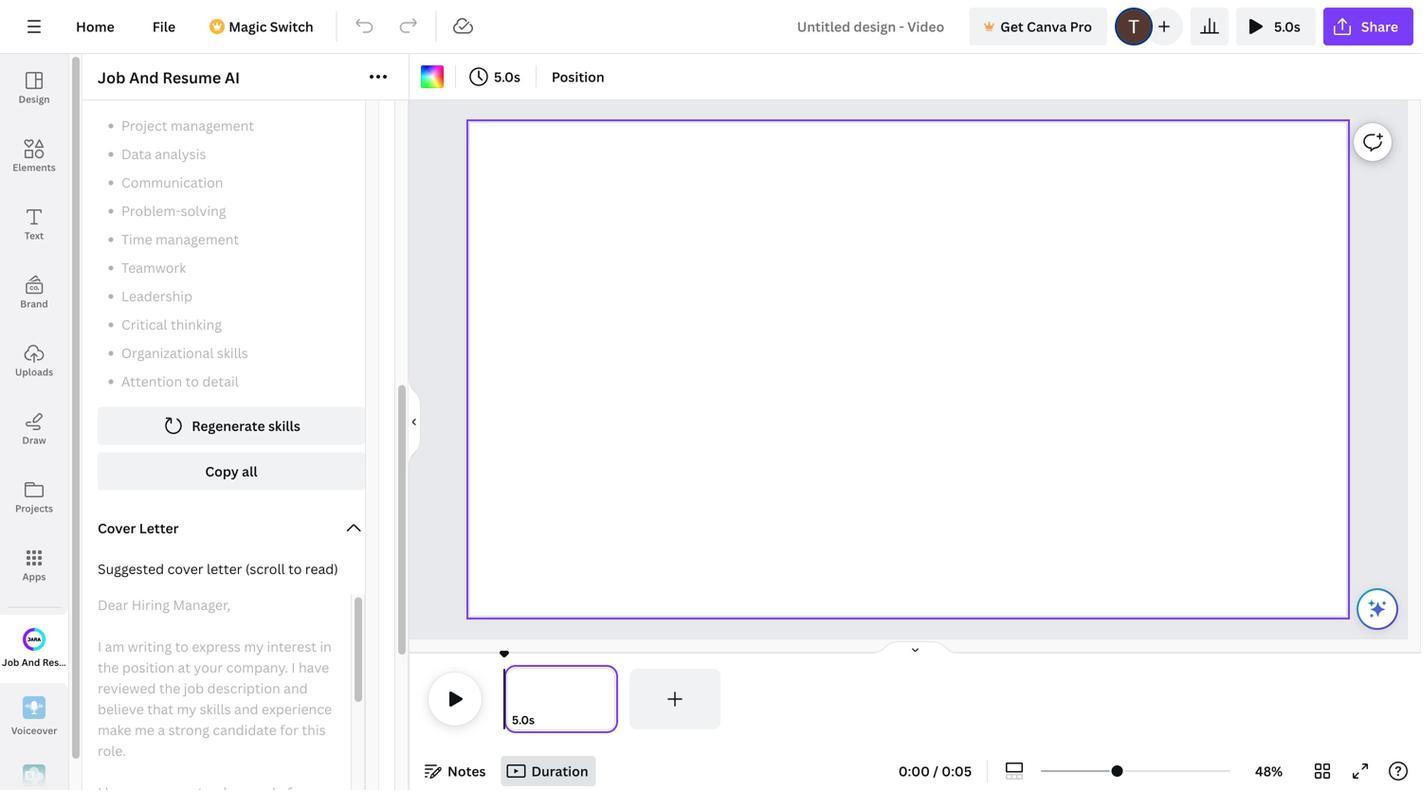 Task type: locate. For each thing, give the bounding box(es) containing it.
magic switch button
[[198, 8, 329, 46]]

canva
[[1027, 18, 1067, 36]]

notes
[[448, 763, 486, 781]]

pro
[[1070, 18, 1092, 36]]

position
[[552, 68, 605, 86]]

job inside button
[[2, 657, 19, 669]]

job and resume ai down file at top left
[[98, 67, 240, 88]]

0 vertical spatial resume
[[163, 67, 221, 88]]

job up voiceover button
[[2, 657, 19, 669]]

0 horizontal spatial and
[[22, 657, 40, 669]]

projects button
[[0, 464, 68, 532]]

resume down file at top left
[[163, 67, 221, 88]]

5.0s button right #ffffff image
[[464, 62, 528, 92]]

1 vertical spatial job and resume ai
[[2, 657, 91, 669]]

0 vertical spatial and
[[129, 67, 159, 88]]

uploads
[[15, 366, 53, 379]]

text button
[[0, 191, 68, 259]]

0 vertical spatial job
[[98, 67, 126, 88]]

5.0s left share dropdown button
[[1275, 18, 1301, 36]]

5.0s button
[[1237, 8, 1316, 46], [464, 62, 528, 92], [512, 711, 535, 730]]

apps
[[22, 571, 46, 584]]

5.0s inside main menu bar
[[1275, 18, 1301, 36]]

job and resume ai
[[98, 67, 240, 88], [2, 657, 91, 669]]

1 vertical spatial ai
[[81, 657, 91, 669]]

share
[[1362, 18, 1399, 36]]

0 horizontal spatial resume
[[42, 657, 79, 669]]

5.0s left page title text box
[[512, 713, 535, 728]]

0 horizontal spatial ai
[[81, 657, 91, 669]]

0:05
[[942, 763, 972, 781]]

5.0s left position popup button
[[494, 68, 521, 86]]

job
[[98, 67, 126, 88], [2, 657, 19, 669]]

1 horizontal spatial resume
[[163, 67, 221, 88]]

elements
[[13, 161, 56, 174]]

5.0s button left share dropdown button
[[1237, 8, 1316, 46]]

job and resume ai button
[[0, 616, 91, 684]]

5.0s
[[1275, 18, 1301, 36], [494, 68, 521, 86], [512, 713, 535, 728]]

ai
[[225, 67, 240, 88], [81, 657, 91, 669]]

job and resume ai inside button
[[2, 657, 91, 669]]

0 vertical spatial ai
[[225, 67, 240, 88]]

brand
[[20, 298, 48, 311]]

apps button
[[0, 532, 68, 600]]

0 vertical spatial 5.0s
[[1275, 18, 1301, 36]]

0:00 / 0:05
[[899, 763, 972, 781]]

#ffffff image
[[421, 65, 444, 88]]

Page title text field
[[543, 711, 551, 730]]

0 horizontal spatial job
[[2, 657, 19, 669]]

resume up voiceover button
[[42, 657, 79, 669]]

1 vertical spatial 5.0s button
[[464, 62, 528, 92]]

2 vertical spatial 5.0s
[[512, 713, 535, 728]]

1 vertical spatial and
[[22, 657, 40, 669]]

job and resume ai up voiceover button
[[2, 657, 91, 669]]

design
[[18, 93, 50, 106]]

0 vertical spatial 5.0s button
[[1237, 8, 1316, 46]]

share button
[[1324, 8, 1414, 46]]

0:00
[[899, 763, 930, 781]]

position button
[[544, 62, 612, 92]]

magic
[[229, 18, 267, 36]]

and down file at top left
[[129, 67, 159, 88]]

1 vertical spatial resume
[[42, 657, 79, 669]]

5.0s button left page title text box
[[512, 711, 535, 730]]

1 vertical spatial job
[[2, 657, 19, 669]]

side panel tab list
[[0, 54, 91, 791]]

0 vertical spatial job and resume ai
[[98, 67, 240, 88]]

ai inside button
[[81, 657, 91, 669]]

hide image
[[409, 377, 421, 468]]

design button
[[0, 54, 68, 122]]

voiceover button
[[0, 684, 68, 752]]

0 horizontal spatial job and resume ai
[[2, 657, 91, 669]]

home
[[76, 18, 115, 36]]

file button
[[137, 8, 191, 46]]

job down home link
[[98, 67, 126, 88]]

and
[[129, 67, 159, 88], [22, 657, 40, 669]]

elements button
[[0, 122, 68, 191]]

2 vertical spatial 5.0s button
[[512, 711, 535, 730]]

and up voiceover button
[[22, 657, 40, 669]]

resume
[[163, 67, 221, 88], [42, 657, 79, 669]]

1 horizontal spatial ai
[[225, 67, 240, 88]]

magic switch
[[229, 18, 314, 36]]



Task type: vqa. For each thing, say whether or not it's contained in the screenshot.
the bottom sign
no



Task type: describe. For each thing, give the bounding box(es) containing it.
1 horizontal spatial job and resume ai
[[98, 67, 240, 88]]

Design title text field
[[782, 8, 962, 46]]

draw
[[22, 434, 46, 447]]

/
[[933, 763, 939, 781]]

main menu bar
[[0, 0, 1422, 54]]

home link
[[61, 8, 130, 46]]

text
[[25, 230, 44, 242]]

resume inside button
[[42, 657, 79, 669]]

notes button
[[417, 757, 494, 787]]

hide pages image
[[870, 641, 961, 656]]

trimming, start edge slider
[[505, 670, 522, 730]]

get canva pro button
[[970, 8, 1108, 46]]

draw button
[[0, 395, 68, 464]]

switch
[[270, 18, 314, 36]]

48%
[[1256, 763, 1283, 781]]

duration
[[532, 763, 589, 781]]

voiceover
[[11, 725, 57, 738]]

48% button
[[1239, 757, 1300, 787]]

and inside job and resume ai button
[[22, 657, 40, 669]]

1 horizontal spatial and
[[129, 67, 159, 88]]

duration button
[[501, 757, 596, 787]]

get canva pro
[[1001, 18, 1092, 36]]

1 vertical spatial 5.0s
[[494, 68, 521, 86]]

trimming, end edge slider
[[601, 670, 618, 730]]

file
[[152, 18, 176, 36]]

projects
[[15, 503, 53, 515]]

uploads button
[[0, 327, 68, 395]]

canva assistant image
[[1367, 598, 1389, 621]]

1 horizontal spatial job
[[98, 67, 126, 88]]

brand button
[[0, 259, 68, 327]]

get
[[1001, 18, 1024, 36]]

job and resume ai element
[[83, 101, 409, 791]]



